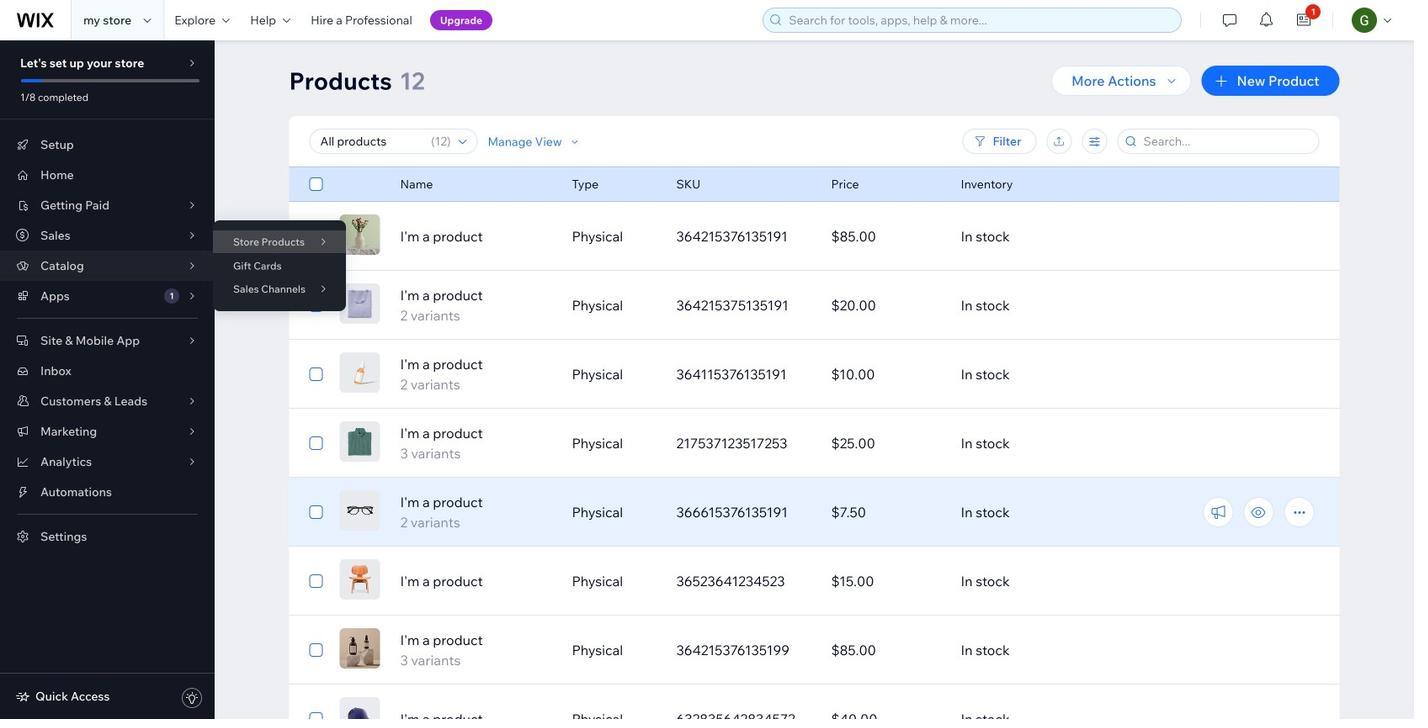Task type: locate. For each thing, give the bounding box(es) containing it.
None checkbox
[[309, 227, 323, 247], [309, 365, 323, 385], [309, 503, 323, 523], [309, 641, 323, 661], [309, 227, 323, 247], [309, 365, 323, 385], [309, 503, 323, 523], [309, 641, 323, 661]]

None checkbox
[[309, 174, 323, 195], [309, 296, 323, 316], [309, 434, 323, 454], [309, 572, 323, 592], [309, 710, 323, 720], [309, 174, 323, 195], [309, 296, 323, 316], [309, 434, 323, 454], [309, 572, 323, 592], [309, 710, 323, 720]]

sidebar element
[[0, 40, 215, 720]]



Task type: vqa. For each thing, say whether or not it's contained in the screenshot.
subtotal inside the MINIMUM ORDER SUBTOTAL ONLY OFFER SHIPPING OF PHYSICAL ITEMS FOR ORDERS ABOVE A MINIMUM SUBTOTAL. HOW DOES IT WORK?
no



Task type: describe. For each thing, give the bounding box(es) containing it.
Search... field
[[1139, 130, 1314, 153]]

Search for tools, apps, help & more... field
[[784, 8, 1177, 32]]

Unsaved view field
[[315, 130, 426, 153]]



